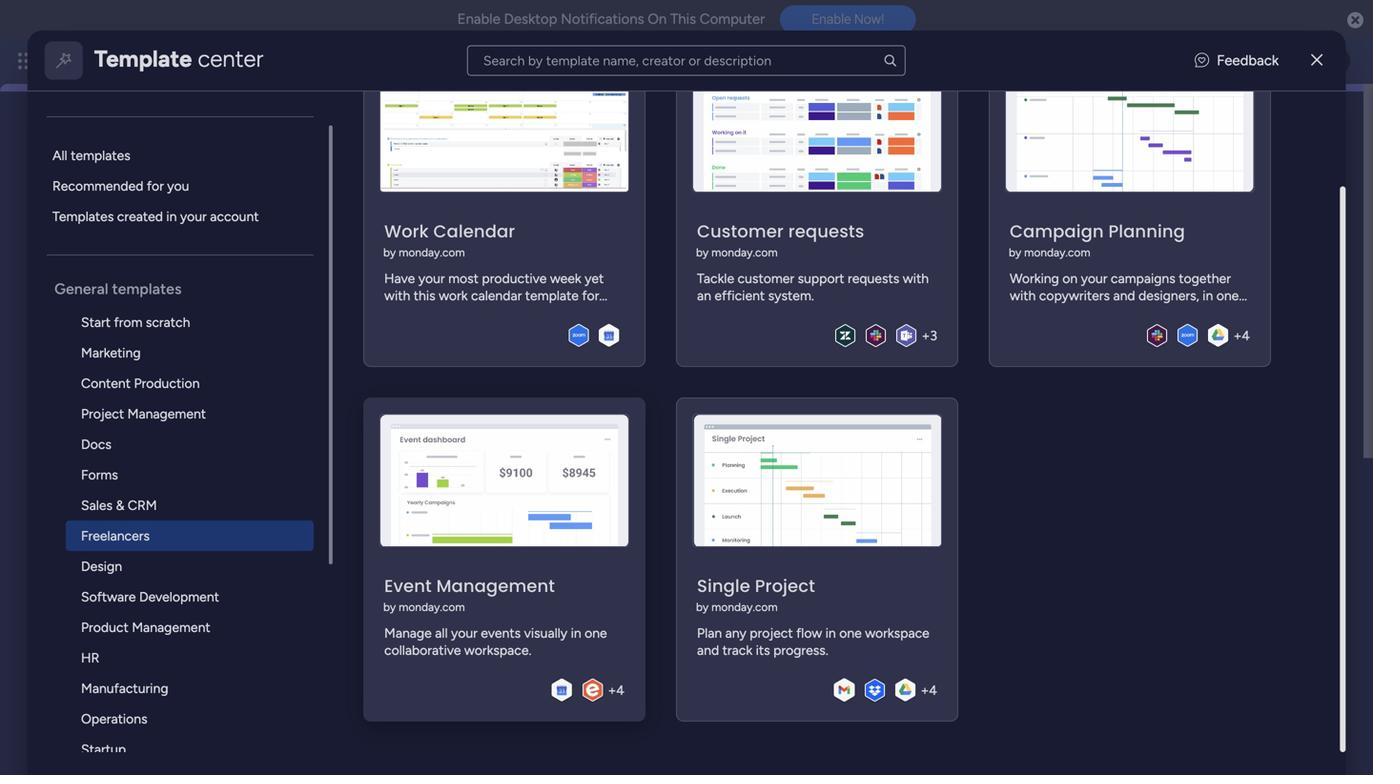 Task type: describe. For each thing, give the bounding box(es) containing it.
general
[[54, 280, 108, 298]]

connect
[[685, 328, 735, 345]]

templates for general templates
[[112, 280, 181, 298]]

progress.
[[773, 642, 828, 658]]

of
[[394, 308, 406, 325]]

efficient
[[714, 288, 765, 304]]

close image
[[1311, 53, 1323, 67]]

from
[[114, 314, 142, 330]]

your inside manage and run all aspects of your work in one unified place. from everyday tasks, to advanced projects, and processes, monday work management allows you to connect the dots, work smarter, and achieve shared goals.
[[410, 308, 436, 325]]

dapulse close image
[[1347, 11, 1364, 31]]

enable for enable desktop notifications on this computer
[[457, 10, 500, 28]]

4 for campaign planning
[[1242, 328, 1250, 344]]

tasks,
[[685, 308, 719, 325]]

the
[[229, 349, 249, 365]]

templates for all templates
[[70, 147, 130, 164]]

monday.com for event
[[399, 600, 465, 614]]

feedback link
[[1195, 50, 1279, 71]]

product management
[[81, 619, 210, 636]]

v2 user feedback image
[[1195, 50, 1209, 71]]

+ 3
[[922, 328, 937, 344]]

for
[[147, 178, 164, 194]]

any
[[725, 625, 746, 641]]

all inside manage all your events visually in one collaborative workspace.
[[435, 625, 448, 641]]

freelancers
[[81, 528, 149, 544]]

account
[[210, 208, 259, 225]]

development
[[139, 589, 219, 605]]

manage for manage and run all aspects of your work in one unified place. from everyday tasks, to advanced projects, and processes, monday work management allows you to connect the dots, work smarter, and achieve shared goals.
[[229, 308, 276, 325]]

by for single
[[696, 600, 708, 614]]

event
[[384, 574, 432, 598]]

work
[[384, 219, 429, 244]]

everyday
[[628, 308, 682, 325]]

invite button
[[1061, 139, 1159, 177]]

collaborative
[[384, 642, 461, 658]]

track
[[722, 642, 752, 658]]

enable now!
[[812, 11, 884, 27]]

explore work management templates
[[244, 393, 466, 410]]

2 vertical spatial to
[[669, 328, 682, 345]]

run
[[305, 308, 324, 325]]

all
[[52, 147, 67, 164]]

one inside plan any project flow in one workspace and track its progress.
[[839, 625, 862, 641]]

single project by monday.com
[[696, 574, 815, 614]]

achieve
[[395, 349, 441, 365]]

advanced
[[229, 328, 287, 345]]

enable desktop notifications on this computer
[[457, 10, 765, 28]]

in inside manage and run all aspects of your work in one unified place. from everyday tasks, to advanced projects, and processes, monday work management allows you to connect the dots, work smarter, and achieve shared goals.
[[472, 308, 482, 325]]

template
[[94, 45, 192, 72]]

aspects
[[344, 308, 390, 325]]

customer
[[737, 270, 794, 287]]

projects,
[[290, 328, 343, 345]]

desktop
[[504, 10, 557, 28]]

requests inside customer requests by monday.com
[[788, 219, 864, 244]]

work inside "welcome to work management"
[[268, 152, 336, 189]]

event management by monday.com
[[383, 574, 555, 614]]

your inside manage all your events visually in one collaborative workspace.
[[451, 625, 477, 641]]

processes,
[[371, 328, 435, 345]]

recommended for you
[[52, 178, 189, 194]]

requests inside tackle customer support requests with an efficient system.
[[848, 270, 899, 287]]

management inside button
[[324, 393, 403, 410]]

manage and run all aspects of your work in one unified place. from everyday tasks, to advanced projects, and processes, monday work management allows you to connect the dots, work smarter, and achieve shared goals.
[[229, 308, 735, 365]]

&
[[116, 497, 124, 513]]

with inside dropdown button
[[400, 499, 433, 519]]

calendar
[[433, 219, 515, 244]]

monday.com for customer
[[711, 246, 777, 259]]

you inside manage and run all aspects of your work in one unified place. from everyday tasks, to advanced projects, and processes, monday work management allows you to connect the dots, work smarter, and achieve shared goals.
[[644, 328, 666, 345]]

manage for manage all your events visually in one collaborative workspace.
[[384, 625, 432, 641]]

product
[[81, 619, 128, 636]]

templates created in your account
[[52, 208, 259, 225]]

and down the aspects
[[346, 328, 368, 345]]

project inside single project by monday.com
[[755, 574, 815, 598]]

0 vertical spatial monday
[[85, 50, 150, 72]]

flow
[[796, 625, 822, 641]]

its
[[756, 642, 770, 658]]

sales & crm
[[81, 497, 157, 513]]

work inside button
[[292, 393, 321, 410]]

customer
[[697, 219, 784, 244]]

software development
[[81, 589, 219, 605]]

explore element
[[47, 140, 329, 232]]

getting started with work management button
[[206, 472, 1158, 547]]

by for event
[[383, 600, 396, 614]]

recommended
[[52, 178, 143, 194]]

help image
[[1249, 51, 1268, 71]]

crm
[[127, 497, 157, 513]]

manage all your events visually in one collaborative workspace.
[[384, 625, 607, 658]]

search everything image
[[1207, 51, 1226, 71]]

dots,
[[252, 349, 282, 365]]

project
[[750, 625, 793, 641]]

operations
[[81, 711, 147, 727]]

+ 4 for campaign planning
[[1233, 328, 1250, 344]]

with inside tackle customer support requests with an efficient system.
[[903, 270, 929, 287]]

campaign
[[1010, 219, 1104, 244]]

computer
[[700, 10, 765, 28]]

content
[[81, 375, 130, 391]]

shared
[[444, 349, 484, 365]]

plan any project flow in one workspace and track its progress.
[[697, 625, 929, 658]]

+ for single project
[[920, 682, 929, 699]]

support
[[797, 270, 844, 287]]

general templates heading
[[54, 278, 329, 299]]

on
[[648, 10, 667, 28]]



Task type: vqa. For each thing, say whether or not it's contained in the screenshot.
first within list box
no



Task type: locate. For each thing, give the bounding box(es) containing it.
with up + 3
[[903, 270, 929, 287]]

your inside explore element
[[180, 208, 207, 225]]

enable now! button
[[780, 5, 916, 34]]

one right "flow"
[[839, 625, 862, 641]]

by down campaign
[[1009, 246, 1021, 259]]

visually
[[524, 625, 567, 641]]

work inside dropdown button
[[438, 499, 475, 519]]

1 horizontal spatial monday
[[438, 328, 486, 345]]

enable inside button
[[812, 11, 851, 27]]

by up plan on the right bottom
[[696, 600, 708, 614]]

work management templates element
[[47, 307, 329, 775]]

0 vertical spatial all
[[328, 308, 340, 325]]

monday.com inside work calendar by monday.com
[[399, 246, 465, 259]]

manage up collaborative
[[384, 625, 432, 641]]

and down plan on the right bottom
[[697, 642, 719, 658]]

0 horizontal spatial + 4
[[608, 682, 624, 699]]

1 horizontal spatial 4
[[929, 682, 937, 699]]

1 horizontal spatial with
[[903, 270, 929, 287]]

customer requests by monday.com
[[696, 219, 864, 259]]

management
[[192, 50, 296, 72], [343, 152, 524, 189], [324, 258, 425, 278], [522, 328, 601, 345], [324, 393, 403, 410], [479, 499, 580, 519]]

1 horizontal spatial project
[[755, 574, 815, 598]]

welcome
[[268, 139, 332, 157]]

2 horizontal spatial to
[[722, 308, 735, 325]]

templates inside explore element
[[70, 147, 130, 164]]

0 vertical spatial management
[[127, 406, 206, 422]]

to inside "welcome to work management"
[[336, 139, 350, 157]]

2 vertical spatial your
[[451, 625, 477, 641]]

project inside the work management templates element
[[81, 406, 124, 422]]

this
[[670, 10, 696, 28]]

content production
[[81, 375, 199, 391]]

by for campaign
[[1009, 246, 1021, 259]]

by
[[383, 246, 396, 259], [696, 246, 708, 259], [1009, 246, 1021, 259], [383, 600, 396, 614], [696, 600, 708, 614]]

by inside work calendar by monday.com
[[383, 246, 396, 259]]

1 vertical spatial project
[[755, 574, 815, 598]]

monday.com down the work
[[399, 246, 465, 259]]

templates
[[52, 208, 114, 225]]

management inside the event management by monday.com
[[436, 574, 555, 598]]

+
[[922, 328, 930, 344], [1233, 328, 1242, 344], [608, 682, 616, 699], [920, 682, 929, 699]]

from
[[594, 308, 625, 325]]

0 horizontal spatial monday
[[85, 50, 150, 72]]

one inside manage all your events visually in one collaborative workspace.
[[584, 625, 607, 641]]

by inside the event management by monday.com
[[383, 600, 396, 614]]

monday.com up any
[[711, 600, 777, 614]]

in inside plan any project flow in one workspace and track its progress.
[[825, 625, 836, 641]]

management up events
[[436, 574, 555, 598]]

unified
[[511, 308, 552, 325]]

place.
[[556, 308, 591, 325]]

explore work management templates button
[[229, 386, 481, 417]]

management for product
[[132, 619, 210, 636]]

1 vertical spatial manage
[[384, 625, 432, 641]]

None search field
[[467, 45, 906, 76]]

management for project
[[127, 406, 206, 422]]

plan
[[697, 625, 722, 641]]

one inside manage and run all aspects of your work in one unified place. from everyday tasks, to advanced projects, and processes, monday work management allows you to connect the dots, work smarter, and achieve shared goals.
[[486, 308, 508, 325]]

start from scratch
[[81, 314, 190, 330]]

1 horizontal spatial manage
[[384, 625, 432, 641]]

1 horizontal spatial enable
[[812, 11, 851, 27]]

templates inside button
[[406, 393, 466, 410]]

monday right select product image
[[85, 50, 150, 72]]

software
[[81, 589, 136, 605]]

0 horizontal spatial your
[[180, 208, 207, 225]]

in inside explore element
[[166, 208, 177, 225]]

sales
[[81, 497, 112, 513]]

+ for campaign planning
[[1233, 328, 1242, 344]]

0 vertical spatial to
[[336, 139, 350, 157]]

startup
[[81, 741, 126, 758]]

you
[[167, 178, 189, 194], [644, 328, 666, 345]]

monday.com for campaign
[[1024, 246, 1090, 259]]

start
[[81, 314, 110, 330]]

you inside explore element
[[167, 178, 189, 194]]

to down the efficient
[[722, 308, 735, 325]]

0 vertical spatial requests
[[788, 219, 864, 244]]

in right "flow"
[[825, 625, 836, 641]]

0 vertical spatial you
[[167, 178, 189, 194]]

1 vertical spatial requests
[[848, 270, 899, 287]]

templates up recommended
[[70, 147, 130, 164]]

0 horizontal spatial to
[[336, 139, 350, 157]]

welcome to work management
[[268, 139, 524, 189]]

0 vertical spatial manage
[[229, 308, 276, 325]]

0 horizontal spatial you
[[167, 178, 189, 194]]

2 enable from the left
[[812, 11, 851, 27]]

1 vertical spatial to
[[722, 308, 735, 325]]

0 vertical spatial project
[[81, 406, 124, 422]]

management inside manage and run all aspects of your work in one unified place. from everyday tasks, to advanced projects, and processes, monday work management allows you to connect the dots, work smarter, and achieve shared goals.
[[522, 328, 601, 345]]

2 horizontal spatial + 4
[[1233, 328, 1250, 344]]

now!
[[854, 11, 884, 27]]

project up project
[[755, 574, 815, 598]]

center
[[198, 45, 263, 72]]

1 horizontal spatial + 4
[[920, 682, 937, 699]]

template center
[[94, 45, 263, 72]]

workspace.
[[464, 642, 531, 658]]

1 horizontal spatial one
[[584, 625, 607, 641]]

tackle
[[697, 270, 734, 287]]

getting
[[277, 499, 336, 519]]

in right visually at bottom left
[[571, 625, 581, 641]]

1 vertical spatial all
[[435, 625, 448, 641]]

enable
[[457, 10, 500, 28], [812, 11, 851, 27]]

0 horizontal spatial project
[[81, 406, 124, 422]]

templates down achieve at the left top of the page
[[406, 393, 466, 410]]

2 vertical spatial management
[[132, 619, 210, 636]]

select product image
[[17, 51, 36, 71]]

management inside "welcome to work management"
[[343, 152, 524, 189]]

4 for single project
[[929, 682, 937, 699]]

management down production
[[127, 406, 206, 422]]

one left unified
[[486, 308, 508, 325]]

2 horizontal spatial 4
[[1242, 328, 1250, 344]]

marketing
[[81, 345, 141, 361]]

1 horizontal spatial you
[[644, 328, 666, 345]]

all right the run
[[328, 308, 340, 325]]

search image
[[883, 53, 898, 68]]

single
[[697, 574, 750, 598]]

enable left desktop
[[457, 10, 500, 28]]

management down development
[[132, 619, 210, 636]]

general templates list box
[[47, 92, 333, 775]]

0 horizontal spatial enable
[[457, 10, 500, 28]]

1 vertical spatial monday
[[438, 328, 486, 345]]

0 vertical spatial your
[[180, 208, 207, 225]]

feedback
[[1217, 52, 1279, 69]]

monday.com for single
[[711, 600, 777, 614]]

0 vertical spatial templates
[[70, 147, 130, 164]]

with right started
[[400, 499, 433, 519]]

your right the of
[[410, 308, 436, 325]]

scratch
[[146, 314, 190, 330]]

smarter,
[[317, 349, 366, 365]]

1 vertical spatial you
[[644, 328, 666, 345]]

3
[[930, 328, 937, 344]]

getting started with work management
[[277, 499, 580, 519]]

to down everyday
[[669, 328, 682, 345]]

by up tackle
[[696, 246, 708, 259]]

general templates
[[54, 280, 181, 298]]

work management product
[[282, 258, 490, 278]]

2 horizontal spatial one
[[839, 625, 862, 641]]

you right for
[[167, 178, 189, 194]]

1 vertical spatial management
[[436, 574, 555, 598]]

and inside plan any project flow in one workspace and track its progress.
[[697, 642, 719, 658]]

1 horizontal spatial your
[[410, 308, 436, 325]]

requests right support
[[848, 270, 899, 287]]

1 enable from the left
[[457, 10, 500, 28]]

monday.com inside single project by monday.com
[[711, 600, 777, 614]]

0 vertical spatial with
[[903, 270, 929, 287]]

work
[[154, 50, 188, 72], [268, 152, 336, 189], [282, 258, 320, 278], [439, 308, 468, 325], [490, 328, 519, 345], [285, 349, 314, 365], [292, 393, 321, 410], [438, 499, 475, 519]]

john smith image
[[1320, 46, 1350, 76]]

1 horizontal spatial to
[[669, 328, 682, 345]]

all up collaborative
[[435, 625, 448, 641]]

templates
[[70, 147, 130, 164], [112, 280, 181, 298], [406, 393, 466, 410]]

enable for enable now!
[[812, 11, 851, 27]]

requests up support
[[788, 219, 864, 244]]

monday work management
[[85, 50, 296, 72]]

0 horizontal spatial 4
[[616, 682, 624, 699]]

monday up the shared
[[438, 328, 486, 345]]

by inside single project by monday.com
[[696, 600, 708, 614]]

1 horizontal spatial all
[[435, 625, 448, 641]]

and down processes,
[[369, 349, 391, 365]]

+ for customer requests
[[922, 328, 930, 344]]

monday.com down customer
[[711, 246, 777, 259]]

manufacturing
[[81, 680, 168, 697]]

0 horizontal spatial manage
[[229, 308, 276, 325]]

hr
[[81, 650, 99, 666]]

one right visually at bottom left
[[584, 625, 607, 641]]

system.
[[768, 288, 814, 304]]

you down everyday
[[644, 328, 666, 345]]

by down the work
[[383, 246, 396, 259]]

1 vertical spatial with
[[400, 499, 433, 519]]

events
[[481, 625, 521, 641]]

monday.com inside customer requests by monday.com
[[711, 246, 777, 259]]

by for customer
[[696, 246, 708, 259]]

all templates
[[52, 147, 130, 164]]

by inside customer requests by monday.com
[[696, 246, 708, 259]]

tackle customer support requests with an efficient system.
[[697, 270, 929, 304]]

monday.com down campaign
[[1024, 246, 1090, 259]]

2 vertical spatial templates
[[406, 393, 466, 410]]

all
[[328, 308, 340, 325], [435, 625, 448, 641]]

monday.com inside the event management by monday.com
[[399, 600, 465, 614]]

manage up "advanced"
[[229, 308, 276, 325]]

all inside manage and run all aspects of your work in one unified place. from everyday tasks, to advanced projects, and processes, monday work management allows you to connect the dots, work smarter, and achieve shared goals.
[[328, 308, 340, 325]]

1 vertical spatial your
[[410, 308, 436, 325]]

by down event
[[383, 600, 396, 614]]

0 horizontal spatial all
[[328, 308, 340, 325]]

monday.com inside "campaign planning by monday.com"
[[1024, 246, 1090, 259]]

management inside dropdown button
[[479, 499, 580, 519]]

forms
[[81, 467, 118, 483]]

project
[[81, 406, 124, 422], [755, 574, 815, 598]]

templates up start from scratch
[[112, 280, 181, 298]]

monday.com for work
[[399, 246, 465, 259]]

in up the shared
[[472, 308, 482, 325]]

campaign planning by monday.com
[[1009, 219, 1185, 259]]

project down content
[[81, 406, 124, 422]]

your left account
[[180, 208, 207, 225]]

management for event
[[436, 574, 555, 598]]

+ 4 for single project
[[920, 682, 937, 699]]

explore
[[244, 393, 289, 410]]

production
[[134, 375, 199, 391]]

by for work
[[383, 246, 396, 259]]

your left events
[[451, 625, 477, 641]]

manage inside manage all your events visually in one collaborative workspace.
[[384, 625, 432, 641]]

templates inside heading
[[112, 280, 181, 298]]

started
[[341, 499, 396, 519]]

manage inside manage and run all aspects of your work in one unified place. from everyday tasks, to advanced projects, and processes, monday work management allows you to connect the dots, work smarter, and achieve shared goals.
[[229, 308, 276, 325]]

enable left now!
[[812, 11, 851, 27]]

docs
[[81, 436, 111, 452]]

in right created
[[166, 208, 177, 225]]

2 horizontal spatial your
[[451, 625, 477, 641]]

management
[[127, 406, 206, 422], [436, 574, 555, 598], [132, 619, 210, 636]]

requests
[[788, 219, 864, 244], [848, 270, 899, 287]]

project management
[[81, 406, 206, 422]]

1 vertical spatial templates
[[112, 280, 181, 298]]

in inside manage all your events visually in one collaborative workspace.
[[571, 625, 581, 641]]

0 horizontal spatial with
[[400, 499, 433, 519]]

Search by template name, creator or description search field
[[467, 45, 906, 76]]

and left the run
[[280, 308, 302, 325]]

0 horizontal spatial one
[[486, 308, 508, 325]]

planning
[[1108, 219, 1185, 244]]

to right welcome
[[336, 139, 350, 157]]

monday inside manage and run all aspects of your work in one unified place. from everyday tasks, to advanced projects, and processes, monday work management allows you to connect the dots, work smarter, and achieve shared goals.
[[438, 328, 486, 345]]

+ 4
[[1233, 328, 1250, 344], [608, 682, 624, 699], [920, 682, 937, 699]]

by inside "campaign planning by monday.com"
[[1009, 246, 1021, 259]]

monday.com down event
[[399, 600, 465, 614]]

an
[[697, 288, 711, 304]]

notifications
[[561, 10, 644, 28]]



